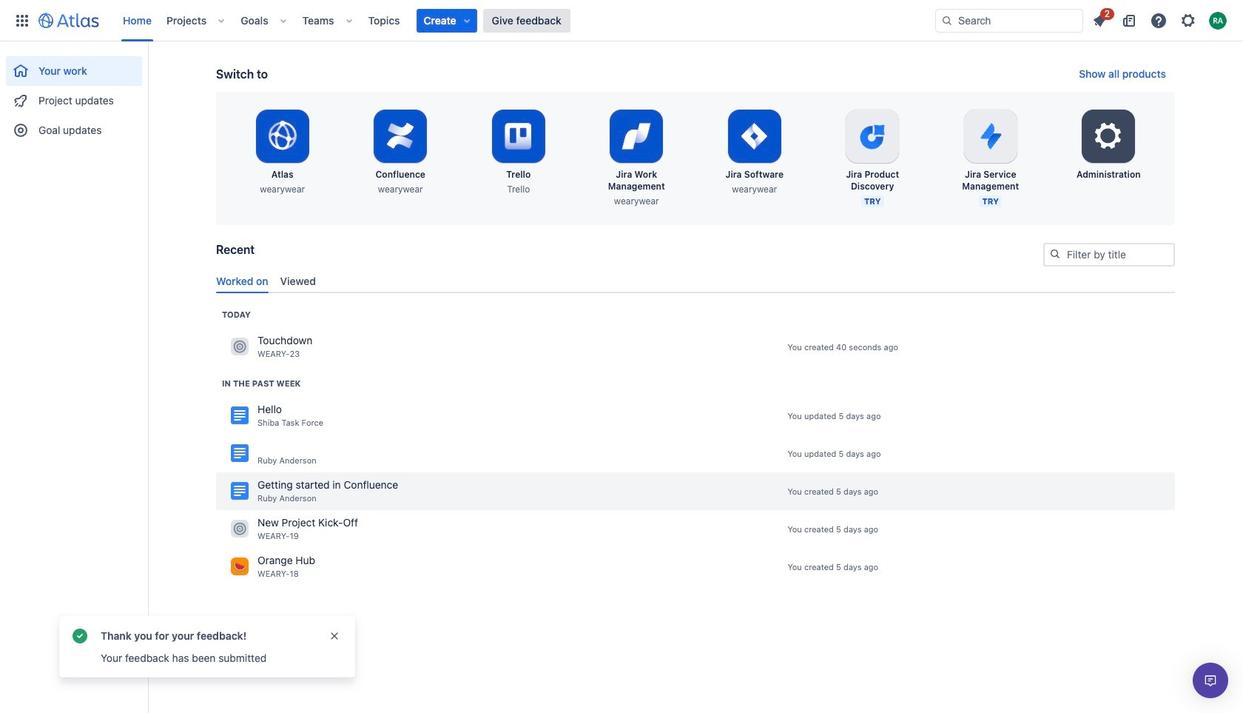 Task type: vqa. For each thing, say whether or not it's contained in the screenshot.
More icon
no



Task type: locate. For each thing, give the bounding box(es) containing it.
group
[[6, 41, 142, 150]]

None search field
[[936, 9, 1084, 32]]

settings image
[[1180, 11, 1198, 29], [1092, 118, 1127, 154]]

dismiss image
[[329, 630, 341, 642]]

1 vertical spatial settings image
[[1092, 118, 1127, 154]]

heading
[[222, 309, 251, 320], [222, 378, 301, 389]]

switch to... image
[[13, 11, 31, 29]]

1 townsquare image from the top
[[231, 520, 249, 538]]

1 vertical spatial confluence image
[[231, 482, 249, 500]]

2 heading from the top
[[222, 378, 301, 389]]

notifications image
[[1091, 11, 1109, 29]]

banner
[[0, 0, 1244, 41]]

tab list
[[210, 269, 1182, 293]]

heading down townsquare image
[[222, 378, 301, 389]]

open intercom messenger image
[[1202, 672, 1220, 689]]

confluence image up confluence image
[[231, 407, 249, 425]]

heading up townsquare image
[[222, 309, 251, 320]]

0 vertical spatial heading
[[222, 309, 251, 320]]

confluence image
[[231, 407, 249, 425], [231, 482, 249, 500]]

0 horizontal spatial settings image
[[1092, 118, 1127, 154]]

townsquare image
[[231, 520, 249, 538], [231, 558, 249, 576]]

1 vertical spatial heading
[[222, 378, 301, 389]]

0 vertical spatial townsquare image
[[231, 520, 249, 538]]

help image
[[1151, 11, 1168, 29]]

Filter by title field
[[1045, 244, 1174, 265]]

1 vertical spatial townsquare image
[[231, 558, 249, 576]]

0 vertical spatial confluence image
[[231, 407, 249, 425]]

1 horizontal spatial settings image
[[1180, 11, 1198, 29]]

confluence image down confluence image
[[231, 482, 249, 500]]



Task type: describe. For each thing, give the bounding box(es) containing it.
Search field
[[936, 9, 1084, 32]]

2 townsquare image from the top
[[231, 558, 249, 576]]

1 confluence image from the top
[[231, 407, 249, 425]]

search image
[[1050, 248, 1062, 260]]

top element
[[9, 0, 936, 41]]

2 confluence image from the top
[[231, 482, 249, 500]]

account image
[[1210, 11, 1228, 29]]

1 heading from the top
[[222, 309, 251, 320]]

townsquare image
[[231, 338, 249, 356]]

0 vertical spatial settings image
[[1180, 11, 1198, 29]]

confluence image
[[231, 445, 249, 462]]

search image
[[942, 14, 954, 26]]



